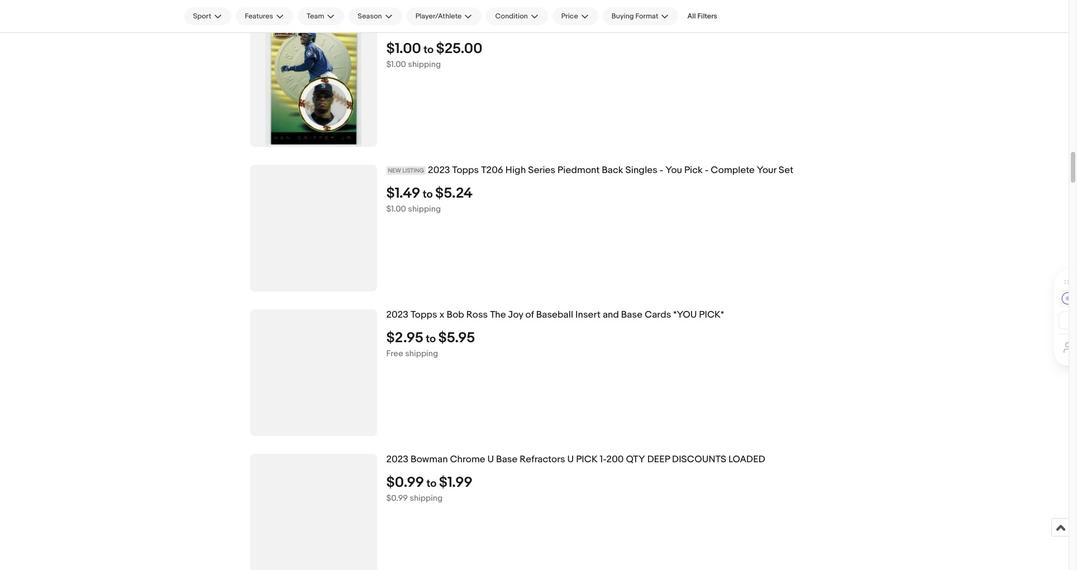 Task type: describe. For each thing, give the bounding box(es) containing it.
topps inside 2023 topps x bob ross the joy of baseball insert and base cards *you pick* link
[[411, 310, 438, 321]]

singles
[[626, 165, 658, 176]]

base inside 2023 topps x bob ross the joy of baseball insert and base cards *you pick* link
[[621, 310, 643, 321]]

player/athlete button
[[407, 7, 482, 25]]

more
[[598, 20, 620, 32]]

new listing 2023 topps t206 high series piedmont back singles - you pick - complete your set
[[388, 165, 794, 176]]

jr
[[447, 20, 458, 32]]

sport
[[193, 12, 211, 21]]

2 - from the left
[[705, 165, 709, 176]]

buying
[[612, 12, 634, 21]]

$1.49 to $5.24 $1.00 shipping
[[387, 185, 473, 215]]

1-
[[600, 455, 607, 466]]

back
[[602, 165, 624, 176]]

1 $1.00 from the top
[[387, 40, 421, 58]]

to for $1.49
[[423, 189, 433, 201]]

50%
[[636, 20, 657, 32]]

free
[[387, 349, 404, 360]]

loaded
[[729, 455, 766, 466]]

1 horizontal spatial pick
[[576, 455, 598, 466]]

cards
[[645, 310, 672, 321]]

all filters
[[688, 12, 718, 21]]

2023 for $2.95
[[387, 310, 409, 321]]

0 horizontal spatial u
[[488, 455, 494, 466]]

listing
[[403, 167, 424, 175]]

base inside 2023 bowman chrome u base refractors u pick 1-200 qty deep discounts loaded link
[[496, 455, 518, 466]]

you
[[666, 165, 683, 176]]

$1.99
[[439, 475, 473, 492]]

1 horizontal spatial u
[[507, 20, 513, 32]]

*you
[[674, 310, 697, 321]]

set
[[779, 165, 794, 176]]

$5.24
[[435, 185, 473, 203]]

ken griffey jr cards ***** u pick ***** (buy 2 or more for 50% discount) link
[[387, 20, 942, 32]]

to for $2.95
[[426, 333, 436, 346]]

bob
[[447, 310, 464, 321]]

filters
[[698, 12, 718, 21]]

0 vertical spatial pick
[[516, 20, 537, 32]]

for
[[623, 20, 634, 32]]

shipping for $0.99
[[410, 494, 443, 504]]

$25.00
[[436, 40, 483, 58]]

ken griffey jr cards ***** u pick ***** (buy 2 or more for 50% discount) image
[[266, 20, 361, 147]]

all
[[688, 12, 696, 21]]

ken
[[387, 20, 405, 32]]

shipping for $1.49
[[408, 204, 441, 215]]

chrome
[[450, 455, 486, 466]]

griffey
[[407, 20, 445, 32]]

0 vertical spatial topps
[[453, 165, 479, 176]]

high
[[506, 165, 526, 176]]

x
[[440, 310, 445, 321]]

the
[[490, 310, 506, 321]]

condition button
[[487, 7, 548, 25]]

2023 topps x bob ross the joy of baseball insert and base cards *you pick*
[[387, 310, 725, 321]]

(buy
[[559, 20, 577, 32]]

discounts
[[673, 455, 727, 466]]

pick
[[685, 165, 703, 176]]

or
[[587, 20, 596, 32]]

features button
[[236, 7, 293, 25]]

refractors
[[520, 455, 566, 466]]

$1.00 to $25.00 $1.00 shipping
[[387, 40, 483, 70]]

$1.00 for $1.49
[[387, 204, 406, 215]]



Task type: locate. For each thing, give the bounding box(es) containing it.
and
[[603, 310, 619, 321]]

2023
[[428, 165, 450, 176], [387, 310, 409, 321], [387, 455, 409, 466]]

1 horizontal spatial -
[[705, 165, 709, 176]]

- left you
[[660, 165, 664, 176]]

shipping
[[408, 59, 441, 70], [408, 204, 441, 215], [405, 349, 438, 360], [410, 494, 443, 504]]

deep
[[648, 455, 670, 466]]

2023 topps x bob ross the joy of baseball insert and base cards *you pick* link
[[387, 310, 942, 322]]

to left $1.99 on the bottom left of page
[[427, 478, 437, 491]]

base left refractors
[[496, 455, 518, 466]]

2 $1.00 from the top
[[387, 59, 406, 70]]

bowman
[[411, 455, 448, 466]]

2023 bowman chrome u base refractors u pick 1-200 qty deep discounts loaded
[[387, 455, 766, 466]]

joy
[[508, 310, 524, 321]]

$0.99
[[387, 475, 424, 492], [387, 494, 408, 504]]

topps up '$5.24'
[[453, 165, 479, 176]]

$1.00
[[387, 40, 421, 58], [387, 59, 406, 70], [387, 204, 406, 215]]

to right '$1.49'
[[423, 189, 433, 201]]

discount)
[[659, 20, 710, 32]]

series
[[528, 165, 556, 176]]

2023 inside 2023 topps x bob ross the joy of baseball insert and base cards *you pick* link
[[387, 310, 409, 321]]

to
[[424, 44, 434, 57], [423, 189, 433, 201], [426, 333, 436, 346], [427, 478, 437, 491]]

1 horizontal spatial topps
[[453, 165, 479, 176]]

season
[[358, 12, 382, 21]]

0 vertical spatial base
[[621, 310, 643, 321]]

team button
[[298, 7, 345, 25]]

2023 left bowman
[[387, 455, 409, 466]]

all filters button
[[683, 7, 722, 25]]

shipping inside $1.00 to $25.00 $1.00 shipping
[[408, 59, 441, 70]]

shipping down $25.00
[[408, 59, 441, 70]]

topps left x
[[411, 310, 438, 321]]

team
[[307, 12, 324, 21]]

buying format
[[612, 12, 659, 21]]

to inside $2.95 to $5.95 free shipping
[[426, 333, 436, 346]]

2 $0.99 from the top
[[387, 494, 408, 504]]

$1.49
[[387, 185, 421, 203]]

insert
[[576, 310, 601, 321]]

to down "griffey"
[[424, 44, 434, 57]]

topps
[[453, 165, 479, 176], [411, 310, 438, 321]]

buying format button
[[603, 7, 679, 25]]

to left $5.95
[[426, 333, 436, 346]]

u right the chrome
[[488, 455, 494, 466]]

1 vertical spatial $1.00
[[387, 59, 406, 70]]

*****
[[487, 20, 505, 32], [539, 20, 557, 32]]

$1.00 inside $1.49 to $5.24 $1.00 shipping
[[387, 204, 406, 215]]

1 vertical spatial 2023
[[387, 310, 409, 321]]

***** left (buy
[[539, 20, 557, 32]]

0 horizontal spatial -
[[660, 165, 664, 176]]

player/athlete
[[416, 12, 462, 21]]

- right pick
[[705, 165, 709, 176]]

qty
[[626, 455, 646, 466]]

1 $0.99 from the top
[[387, 475, 424, 492]]

sport button
[[184, 7, 232, 25]]

u right refractors
[[568, 455, 574, 466]]

shipping down $2.95
[[405, 349, 438, 360]]

0 horizontal spatial pick
[[516, 20, 537, 32]]

t206
[[481, 165, 504, 176]]

to inside $1.49 to $5.24 $1.00 shipping
[[423, 189, 433, 201]]

2023 for $0.99
[[387, 455, 409, 466]]

2 horizontal spatial u
[[568, 455, 574, 466]]

to inside $1.00 to $25.00 $1.00 shipping
[[424, 44, 434, 57]]

3 $1.00 from the top
[[387, 204, 406, 215]]

0 vertical spatial 2023
[[428, 165, 450, 176]]

price
[[562, 12, 578, 21]]

to inside $0.99 to $1.99 $0.99 shipping
[[427, 478, 437, 491]]

complete
[[711, 165, 755, 176]]

2023 bowman chrome u base refractors u pick 1-200 qty deep discounts loaded link
[[387, 455, 942, 466]]

u right cards
[[507, 20, 513, 32]]

2 vertical spatial $1.00
[[387, 204, 406, 215]]

shipping inside $2.95 to $5.95 free shipping
[[405, 349, 438, 360]]

0 vertical spatial $1.00
[[387, 40, 421, 58]]

200
[[607, 455, 624, 466]]

base right and
[[621, 310, 643, 321]]

0 vertical spatial $0.99
[[387, 475, 424, 492]]

shipping down $1.99 on the bottom left of page
[[410, 494, 443, 504]]

$2.95
[[387, 330, 424, 347]]

piedmont
[[558, 165, 600, 176]]

2023 right listing
[[428, 165, 450, 176]]

format
[[636, 12, 659, 21]]

$2.95 to $5.95 free shipping
[[387, 330, 475, 360]]

1 vertical spatial topps
[[411, 310, 438, 321]]

new
[[388, 167, 401, 175]]

shipping down '$1.49'
[[408, 204, 441, 215]]

2
[[579, 20, 585, 32]]

2023 inside 2023 bowman chrome u base refractors u pick 1-200 qty deep discounts loaded link
[[387, 455, 409, 466]]

0 horizontal spatial base
[[496, 455, 518, 466]]

$0.99 to $1.99 $0.99 shipping
[[387, 475, 473, 504]]

u
[[507, 20, 513, 32], [488, 455, 494, 466], [568, 455, 574, 466]]

0 horizontal spatial *****
[[487, 20, 505, 32]]

to for $1.00
[[424, 44, 434, 57]]

$1.00 for $1.00
[[387, 59, 406, 70]]

baseball
[[536, 310, 574, 321]]

$5.95
[[439, 330, 475, 347]]

your
[[757, 165, 777, 176]]

season button
[[349, 7, 402, 25]]

pick left (buy
[[516, 20, 537, 32]]

pick*
[[699, 310, 725, 321]]

price button
[[553, 7, 599, 25]]

shipping for $1.00
[[408, 59, 441, 70]]

shipping inside $0.99 to $1.99 $0.99 shipping
[[410, 494, 443, 504]]

to for $0.99
[[427, 478, 437, 491]]

of
[[526, 310, 534, 321]]

1 ***** from the left
[[487, 20, 505, 32]]

-
[[660, 165, 664, 176], [705, 165, 709, 176]]

features
[[245, 12, 273, 21]]

1 vertical spatial pick
[[576, 455, 598, 466]]

2 vertical spatial 2023
[[387, 455, 409, 466]]

1 horizontal spatial base
[[621, 310, 643, 321]]

2023 up $2.95
[[387, 310, 409, 321]]

0 horizontal spatial topps
[[411, 310, 438, 321]]

1 vertical spatial base
[[496, 455, 518, 466]]

ross
[[467, 310, 488, 321]]

pick
[[516, 20, 537, 32], [576, 455, 598, 466]]

1 horizontal spatial *****
[[539, 20, 557, 32]]

1 vertical spatial $0.99
[[387, 494, 408, 504]]

2 ***** from the left
[[539, 20, 557, 32]]

***** right cards
[[487, 20, 505, 32]]

1 - from the left
[[660, 165, 664, 176]]

shipping inside $1.49 to $5.24 $1.00 shipping
[[408, 204, 441, 215]]

shipping for $2.95
[[405, 349, 438, 360]]

base
[[621, 310, 643, 321], [496, 455, 518, 466]]

cards
[[461, 20, 485, 32]]

ken griffey jr cards ***** u pick ***** (buy 2 or more for 50% discount)
[[387, 20, 710, 32]]

pick left the "1-"
[[576, 455, 598, 466]]

condition
[[496, 12, 528, 21]]



Task type: vqa. For each thing, say whether or not it's contained in the screenshot.
my ebay image
no



